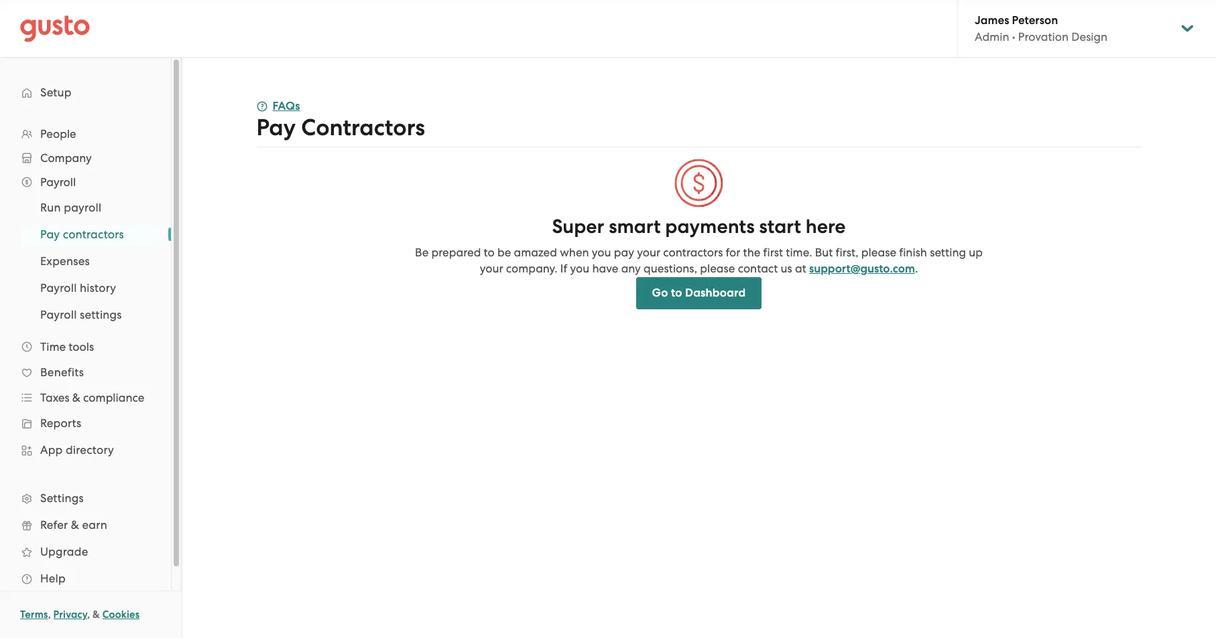 Task type: vqa. For each thing, say whether or not it's contained in the screenshot.
"add employee" 'button'
no



Task type: locate. For each thing, give the bounding box(es) containing it.
setting
[[930, 246, 966, 259]]

0 vertical spatial payroll
[[40, 176, 76, 189]]

please down for
[[700, 262, 735, 276]]

& left the earn
[[71, 519, 79, 532]]

terms
[[20, 609, 48, 622]]

& for earn
[[71, 519, 79, 532]]

2 payroll from the top
[[40, 282, 77, 295]]

company
[[40, 152, 92, 165]]

but
[[815, 246, 833, 259]]

,
[[48, 609, 51, 622], [87, 609, 90, 622]]

run
[[40, 201, 61, 215]]

list containing people
[[0, 122, 171, 593]]

0 horizontal spatial your
[[480, 262, 503, 276]]

pay for pay contractors
[[256, 114, 296, 141]]

peterson
[[1012, 13, 1058, 27]]

&
[[72, 392, 80, 405], [71, 519, 79, 532], [93, 609, 100, 622]]

expenses link
[[24, 249, 158, 274]]

0 horizontal spatial you
[[570, 262, 590, 276]]

earn
[[82, 519, 107, 532]]

provation
[[1018, 30, 1069, 44]]

1 vertical spatial your
[[480, 262, 503, 276]]

you right if
[[570, 262, 590, 276]]

time.
[[786, 246, 812, 259]]

1 vertical spatial contractors
[[663, 246, 723, 259]]

0 vertical spatial you
[[592, 246, 611, 259]]

& inside refer & earn link
[[71, 519, 79, 532]]

2 list from the top
[[0, 194, 171, 329]]

1 vertical spatial please
[[700, 262, 735, 276]]

you up have
[[592, 246, 611, 259]]

to
[[484, 246, 495, 259], [671, 286, 682, 300]]

payroll inside dropdown button
[[40, 176, 76, 189]]

company button
[[13, 146, 158, 170]]

, left privacy "link"
[[48, 609, 51, 622]]

contractors down super smart payments start here
[[663, 246, 723, 259]]

0 vertical spatial pay
[[256, 114, 296, 141]]

people
[[40, 127, 76, 141]]

payroll down company
[[40, 176, 76, 189]]

1 horizontal spatial ,
[[87, 609, 90, 622]]

& right taxes
[[72, 392, 80, 405]]

1 list from the top
[[0, 122, 171, 593]]

0 horizontal spatial to
[[484, 246, 495, 259]]

1 vertical spatial payroll
[[40, 282, 77, 295]]

privacy link
[[53, 609, 87, 622]]

directory
[[66, 444, 114, 457]]

your up any
[[637, 246, 661, 259]]

you
[[592, 246, 611, 259], [570, 262, 590, 276]]

payments
[[665, 215, 755, 239]]

your down be
[[480, 262, 503, 276]]

have
[[592, 262, 619, 276]]

1 vertical spatial you
[[570, 262, 590, 276]]

upgrade link
[[13, 540, 158, 565]]

payroll for payroll settings
[[40, 308, 77, 322]]

be
[[498, 246, 511, 259]]

1 horizontal spatial please
[[861, 246, 896, 259]]

cookies
[[102, 609, 140, 622]]

1 vertical spatial &
[[71, 519, 79, 532]]

your
[[637, 246, 661, 259], [480, 262, 503, 276]]

0 horizontal spatial ,
[[48, 609, 51, 622]]

2 vertical spatial payroll
[[40, 308, 77, 322]]

run payroll link
[[24, 196, 158, 220]]

list containing run payroll
[[0, 194, 171, 329]]

refer
[[40, 519, 68, 532]]

contractors down run payroll link
[[63, 228, 124, 241]]

1 vertical spatial pay
[[40, 228, 60, 241]]

pay inside gusto navigation element
[[40, 228, 60, 241]]

here
[[806, 215, 846, 239]]

please
[[861, 246, 896, 259], [700, 262, 735, 276]]

0 vertical spatial to
[[484, 246, 495, 259]]

payroll up time
[[40, 308, 77, 322]]

1 horizontal spatial contractors
[[663, 246, 723, 259]]

0 vertical spatial your
[[637, 246, 661, 259]]

if
[[560, 262, 567, 276]]

support@gusto.com
[[809, 262, 915, 276]]

1 horizontal spatial pay
[[256, 114, 296, 141]]

questions,
[[644, 262, 697, 276]]

illustration of a coin image
[[674, 158, 724, 209]]

finish
[[899, 246, 927, 259]]

settings link
[[13, 487, 158, 511]]

support@gusto.com link
[[809, 262, 915, 276]]

run payroll
[[40, 201, 101, 215]]

payroll history link
[[24, 276, 158, 300]]

list
[[0, 122, 171, 593], [0, 194, 171, 329]]

taxes
[[40, 392, 69, 405]]

0 vertical spatial contractors
[[63, 228, 124, 241]]

0 vertical spatial &
[[72, 392, 80, 405]]

1 payroll from the top
[[40, 176, 76, 189]]

pay
[[256, 114, 296, 141], [40, 228, 60, 241]]

1 vertical spatial to
[[671, 286, 682, 300]]

& left cookies
[[93, 609, 100, 622]]

& inside 'taxes & compliance' dropdown button
[[72, 392, 80, 405]]

upgrade
[[40, 546, 88, 559]]

0 horizontal spatial contractors
[[63, 228, 124, 241]]

3 payroll from the top
[[40, 308, 77, 322]]

payroll for payroll history
[[40, 282, 77, 295]]

contractors
[[63, 228, 124, 241], [663, 246, 723, 259]]

contractors inside the be prepared to be amazed when you pay your contractors for the first time. but first, please finish setting up your company. if you have any questions, please contact us at
[[663, 246, 723, 259]]

payroll down expenses
[[40, 282, 77, 295]]

please up support@gusto.com .
[[861, 246, 896, 259]]

pay down faqs
[[256, 114, 296, 141]]

1 horizontal spatial you
[[592, 246, 611, 259]]

privacy
[[53, 609, 87, 622]]

james
[[975, 13, 1009, 27]]

time
[[40, 341, 66, 354]]

pay down run
[[40, 228, 60, 241]]

app directory
[[40, 444, 114, 457]]

setup link
[[13, 80, 158, 105]]

to right go
[[671, 286, 682, 300]]

.
[[915, 262, 918, 276]]

0 horizontal spatial pay
[[40, 228, 60, 241]]

when
[[560, 246, 589, 259]]

to left be
[[484, 246, 495, 259]]

be
[[415, 246, 429, 259]]

app
[[40, 444, 63, 457]]

refer & earn
[[40, 519, 107, 532]]

smart
[[609, 215, 661, 239]]

setup
[[40, 86, 72, 99]]

payroll
[[40, 176, 76, 189], [40, 282, 77, 295], [40, 308, 77, 322]]

, left cookies
[[87, 609, 90, 622]]

go
[[652, 286, 668, 300]]

amazed
[[514, 246, 557, 259]]

go to dashboard
[[652, 286, 746, 300]]

faqs
[[273, 99, 300, 113]]



Task type: describe. For each thing, give the bounding box(es) containing it.
benefits
[[40, 366, 84, 380]]

james peterson admin • provation design
[[975, 13, 1108, 44]]

contact
[[738, 262, 778, 276]]

taxes & compliance
[[40, 392, 144, 405]]

taxes & compliance button
[[13, 386, 158, 410]]

company.
[[506, 262, 558, 276]]

super smart payments start here
[[552, 215, 846, 239]]

pay contractors link
[[24, 223, 158, 247]]

pay for pay contractors
[[40, 228, 60, 241]]

0 vertical spatial please
[[861, 246, 896, 259]]

reports
[[40, 417, 81, 430]]

go to dashboard link
[[636, 278, 762, 310]]

time tools button
[[13, 335, 158, 359]]

support@gusto.com .
[[809, 262, 918, 276]]

faqs button
[[256, 99, 300, 115]]

home image
[[20, 15, 90, 42]]

payroll settings link
[[24, 303, 158, 327]]

•
[[1012, 30, 1016, 44]]

the
[[743, 246, 761, 259]]

payroll button
[[13, 170, 158, 194]]

any
[[621, 262, 641, 276]]

tools
[[69, 341, 94, 354]]

be prepared to be amazed when you pay your contractors for the first time. but first, please finish setting up your company. if you have any questions, please contact us at
[[415, 246, 983, 276]]

start
[[759, 215, 801, 239]]

history
[[80, 282, 116, 295]]

2 , from the left
[[87, 609, 90, 622]]

compliance
[[83, 392, 144, 405]]

first,
[[836, 246, 859, 259]]

design
[[1072, 30, 1108, 44]]

time tools
[[40, 341, 94, 354]]

1 , from the left
[[48, 609, 51, 622]]

0 horizontal spatial please
[[700, 262, 735, 276]]

settings
[[80, 308, 122, 322]]

help link
[[13, 567, 158, 591]]

1 horizontal spatial your
[[637, 246, 661, 259]]

gusto navigation element
[[0, 58, 171, 614]]

us
[[781, 262, 792, 276]]

super
[[552, 215, 604, 239]]

pay
[[614, 246, 634, 259]]

prepared
[[431, 246, 481, 259]]

to inside the be prepared to be amazed when you pay your contractors for the first time. but first, please finish setting up your company. if you have any questions, please contact us at
[[484, 246, 495, 259]]

settings
[[40, 492, 84, 506]]

for
[[726, 246, 741, 259]]

refer & earn link
[[13, 514, 158, 538]]

terms , privacy , & cookies
[[20, 609, 140, 622]]

up
[[969, 246, 983, 259]]

expenses
[[40, 255, 90, 268]]

pay contractors
[[256, 114, 425, 141]]

cookies button
[[102, 607, 140, 624]]

1 horizontal spatial to
[[671, 286, 682, 300]]

help
[[40, 573, 66, 586]]

pay contractors
[[40, 228, 124, 241]]

2 vertical spatial &
[[93, 609, 100, 622]]

admin
[[975, 30, 1009, 44]]

app directory link
[[13, 439, 158, 463]]

& for compliance
[[72, 392, 80, 405]]

payroll for payroll
[[40, 176, 76, 189]]

payroll history
[[40, 282, 116, 295]]

contractors inside 'list'
[[63, 228, 124, 241]]

people button
[[13, 122, 158, 146]]

contractors
[[301, 114, 425, 141]]

payroll settings
[[40, 308, 122, 322]]

terms link
[[20, 609, 48, 622]]

benefits link
[[13, 361, 158, 385]]

first
[[763, 246, 783, 259]]

reports link
[[13, 412, 158, 436]]

at
[[795, 262, 806, 276]]

dashboard
[[685, 286, 746, 300]]

payroll
[[64, 201, 101, 215]]



